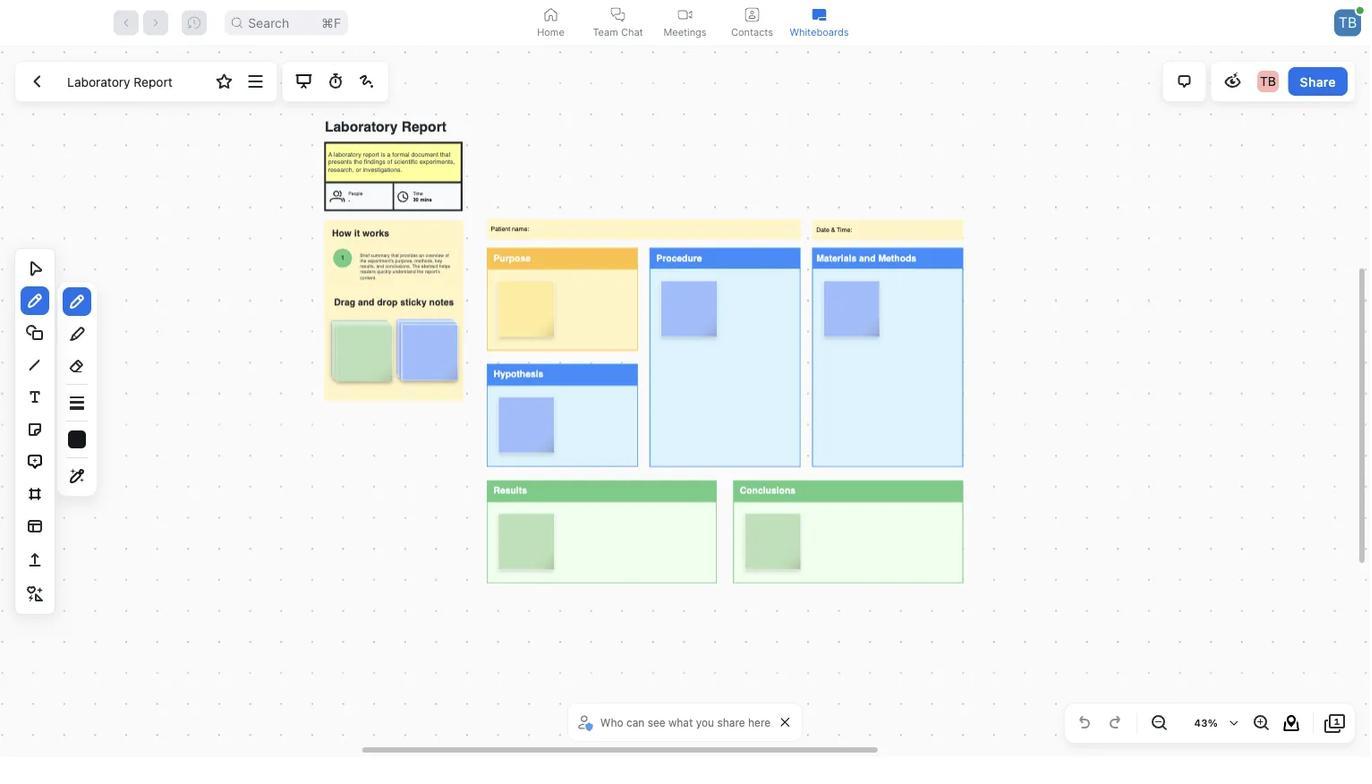 Task type: locate. For each thing, give the bounding box(es) containing it.
team chat image
[[611, 8, 625, 22], [611, 8, 625, 22]]

tab list containing home
[[517, 0, 853, 46]]

online image
[[1357, 7, 1364, 14], [1357, 7, 1364, 14]]

profile contact image
[[745, 8, 760, 22], [745, 8, 760, 22]]

team chat button
[[585, 0, 652, 46]]

video on image
[[678, 8, 692, 22], [678, 8, 692, 22]]

whiteboards button
[[786, 0, 853, 46]]

meetings
[[664, 26, 707, 38]]

home small image
[[544, 8, 558, 22]]

whiteboard small image
[[812, 8, 827, 22]]

tab list
[[517, 0, 853, 46]]

whiteboards
[[790, 26, 849, 38]]



Task type: vqa. For each thing, say whether or not it's contained in the screenshot.
footer
no



Task type: describe. For each thing, give the bounding box(es) containing it.
meetings button
[[652, 0, 719, 46]]

home button
[[517, 0, 585, 46]]

chat
[[621, 26, 643, 38]]

home small image
[[544, 8, 558, 22]]

magnifier image
[[232, 17, 243, 28]]

contacts
[[731, 26, 773, 38]]

tb
[[1339, 14, 1357, 31]]

⌘f
[[321, 15, 341, 30]]

search
[[248, 15, 289, 30]]

magnifier image
[[232, 17, 243, 28]]

team
[[593, 26, 618, 38]]

home
[[537, 26, 565, 38]]

whiteboard small image
[[812, 8, 827, 22]]

contacts button
[[719, 0, 786, 46]]

team chat
[[593, 26, 643, 38]]



